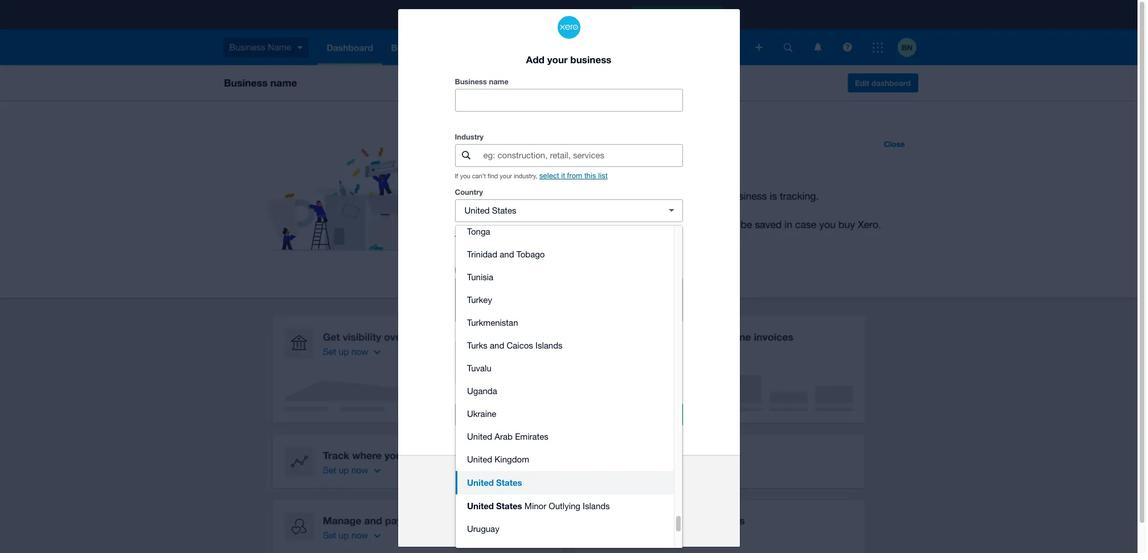 Task type: locate. For each thing, give the bounding box(es) containing it.
emirates
[[515, 432, 548, 441]]

you inside if you can't find your industry, select it from this list
[[460, 172, 470, 179]]

united arab emirates
[[467, 432, 548, 441]]

and inside button
[[500, 249, 514, 259]]

united
[[467, 432, 492, 441], [467, 454, 492, 464], [467, 477, 494, 487], [467, 501, 494, 511]]

from inside coming from quickbooks? move your data into xero for free.
[[548, 476, 567, 486]]

time left (us
[[548, 235, 562, 241]]

united up uruguay
[[467, 501, 494, 511]]

from
[[567, 171, 582, 180], [548, 476, 567, 486]]

and
[[500, 249, 514, 259], [490, 341, 504, 350]]

united states minor outlying islands
[[467, 501, 610, 511]]

add
[[526, 54, 545, 66]]

your for quickbooks?
[[534, 490, 548, 498]]

you right if
[[460, 172, 470, 179]]

and up do you have employees? at the top left of page
[[500, 249, 514, 259]]

search icon image
[[462, 151, 471, 160]]

islands down for
[[583, 501, 610, 511]]

xero image
[[557, 16, 580, 39]]

states for united states minor outlying islands
[[496, 501, 522, 511]]

industry
[[455, 132, 484, 141]]

from right it
[[567, 171, 582, 180]]

country
[[455, 187, 483, 196]]

kingdom
[[495, 454, 529, 464]]

it
[[561, 171, 565, 180]]

uruguay button
[[456, 518, 674, 540]]

ukraine button
[[456, 403, 674, 425]]

states down move
[[496, 501, 522, 511]]

your right find
[[500, 172, 512, 179]]

time zone: (utc-05:00) eastern time (us & canada)
[[455, 234, 605, 241]]

add your business
[[526, 54, 611, 66]]

and inside 'button'
[[490, 341, 504, 350]]

united for united arab emirates
[[467, 432, 492, 441]]

time
[[455, 234, 470, 241], [548, 235, 562, 241]]

tonga
[[467, 227, 490, 236]]

you right do
[[467, 265, 480, 274]]

2 vertical spatial your
[[534, 490, 548, 498]]

me
[[522, 306, 534, 315]]

no,
[[477, 306, 490, 315]]

group
[[456, 220, 682, 553]]

0 vertical spatial islands
[[535, 341, 563, 350]]

states
[[496, 477, 522, 487], [496, 501, 522, 511]]

1 vertical spatial from
[[548, 476, 567, 486]]

now
[[510, 409, 528, 420]]

your
[[547, 54, 568, 66], [500, 172, 512, 179], [534, 490, 548, 498]]

industry,
[[514, 172, 538, 179]]

1 vertical spatial your
[[500, 172, 512, 179]]

do you have employees?
[[455, 265, 543, 274]]

for
[[599, 490, 608, 498]]

no, it's just me
[[477, 306, 534, 315]]

do
[[455, 265, 465, 274]]

see details
[[546, 507, 591, 518]]

uganda
[[467, 386, 497, 396]]

you
[[460, 172, 470, 179], [467, 265, 480, 274]]

1 states from the top
[[496, 477, 522, 487]]

1 vertical spatial islands
[[583, 501, 610, 511]]

(us
[[564, 235, 574, 241]]

xero
[[582, 490, 597, 498]]

4 united from the top
[[467, 501, 494, 511]]

your right add
[[547, 54, 568, 66]]

islands
[[535, 341, 563, 350], [583, 501, 610, 511]]

you for have
[[467, 265, 480, 274]]

your inside if you can't find your industry, select it from this list
[[500, 172, 512, 179]]

united kingdom
[[467, 454, 529, 464]]

united up united states
[[467, 454, 492, 464]]

1 vertical spatial and
[[490, 341, 504, 350]]

select it from this list button
[[539, 171, 608, 180]]

united down 'ukraine'
[[467, 432, 492, 441]]

trinidad and tobago
[[467, 249, 545, 259]]

ukraine
[[467, 409, 496, 419]]

your up united states minor outlying islands
[[534, 490, 548, 498]]

0 horizontal spatial islands
[[535, 341, 563, 350]]

coming
[[514, 476, 546, 486]]

united states
[[467, 477, 522, 487]]

arab
[[495, 432, 513, 441]]

united inside button
[[467, 454, 492, 464]]

0 vertical spatial states
[[496, 477, 522, 487]]

and right turks
[[490, 341, 504, 350]]

islands down turkmenistan button
[[535, 341, 563, 350]]

05:00)
[[506, 235, 523, 241]]

turkmenistan
[[467, 318, 518, 327]]

1 vertical spatial states
[[496, 501, 522, 511]]

zone:
[[471, 234, 487, 241]]

buy
[[493, 409, 508, 420]]

1 united from the top
[[467, 432, 492, 441]]

from up 'data' in the left bottom of the page
[[548, 476, 567, 486]]

list
[[598, 171, 608, 180]]

turks and caicos islands
[[467, 341, 563, 350]]

2 united from the top
[[467, 454, 492, 464]]

tonga button
[[456, 220, 674, 243]]

turkmenistan button
[[456, 311, 674, 334]]

Country field
[[455, 200, 655, 221]]

states up move
[[496, 477, 522, 487]]

tunisia button
[[456, 266, 674, 289]]

1 horizontal spatial islands
[[583, 501, 610, 511]]

details
[[564, 507, 591, 518]]

caicos
[[507, 341, 533, 350]]

can't
[[472, 172, 486, 179]]

&
[[575, 235, 579, 241]]

islands inside 'button'
[[535, 341, 563, 350]]

states inside button
[[496, 477, 522, 487]]

time left zone:
[[455, 234, 470, 241]]

0 vertical spatial you
[[460, 172, 470, 179]]

1 horizontal spatial time
[[548, 235, 562, 241]]

buy now button
[[455, 403, 565, 426]]

if you can't find your industry, select it from this list
[[455, 171, 608, 180]]

united down united kingdom
[[467, 477, 494, 487]]

0 vertical spatial and
[[500, 249, 514, 259]]

turks and caicos islands button
[[456, 334, 674, 357]]

2 states from the top
[[496, 501, 522, 511]]

and for trinidad
[[500, 249, 514, 259]]

tobago
[[517, 249, 545, 259]]

1 vertical spatial you
[[467, 265, 480, 274]]

Industry field
[[482, 145, 682, 166]]

tuvalu button
[[456, 357, 674, 380]]

your inside coming from quickbooks? move your data into xero for free.
[[534, 490, 548, 498]]

3 united from the top
[[467, 477, 494, 487]]



Task type: vqa. For each thing, say whether or not it's contained in the screenshot.
bottommost you
yes



Task type: describe. For each thing, give the bounding box(es) containing it.
your for can't
[[500, 172, 512, 179]]

united for united states
[[467, 477, 494, 487]]

you for can't
[[460, 172, 470, 179]]

and for turks
[[490, 341, 504, 350]]

turks
[[467, 341, 488, 350]]

business
[[570, 54, 611, 66]]

(utc-
[[489, 235, 506, 241]]

quickbooks?
[[569, 476, 624, 486]]

group containing united states
[[456, 220, 682, 553]]

uganda button
[[456, 380, 674, 403]]

trinidad and tobago button
[[456, 243, 674, 266]]

do you have employees? group
[[455, 277, 683, 322]]

yes
[[477, 284, 490, 293]]

business
[[455, 77, 487, 86]]

clear image
[[660, 199, 683, 222]]

united states button
[[456, 471, 674, 494]]

name
[[489, 77, 509, 86]]

have
[[482, 265, 499, 274]]

outlying
[[549, 501, 580, 511]]

if
[[455, 172, 458, 179]]

0 horizontal spatial time
[[455, 234, 470, 241]]

turkey
[[467, 295, 492, 305]]

into
[[567, 490, 580, 498]]

minor
[[525, 501, 546, 511]]

buy now
[[493, 409, 528, 420]]

coming from quickbooks? move your data into xero for free.
[[513, 476, 624, 498]]

data
[[550, 490, 565, 498]]

it's
[[492, 306, 504, 315]]

trinidad
[[467, 249, 497, 259]]

states for united states
[[496, 477, 522, 487]]

0 vertical spatial your
[[547, 54, 568, 66]]

business name
[[455, 77, 509, 86]]

Business name field
[[455, 89, 682, 111]]

islands inside united states minor outlying islands
[[583, 501, 610, 511]]

select
[[539, 171, 559, 180]]

see
[[546, 507, 562, 518]]

tuvalu
[[467, 363, 492, 373]]

eastern
[[525, 235, 546, 241]]

canada)
[[581, 235, 605, 241]]

this
[[584, 171, 596, 180]]

turkey button
[[456, 289, 674, 311]]

just
[[506, 306, 520, 315]]

employees?
[[501, 265, 543, 274]]

see details button
[[537, 501, 601, 524]]

uruguay
[[467, 524, 499, 534]]

0 vertical spatial from
[[567, 171, 582, 180]]

time inside the time zone: (utc-05:00) eastern time (us & canada)
[[548, 235, 562, 241]]

find
[[488, 172, 498, 179]]

tunisia
[[467, 272, 493, 282]]

united for united kingdom
[[467, 454, 492, 464]]

united kingdom button
[[456, 448, 674, 471]]

move
[[513, 490, 532, 498]]

free.
[[610, 490, 624, 498]]

united arab emirates button
[[456, 425, 674, 448]]



